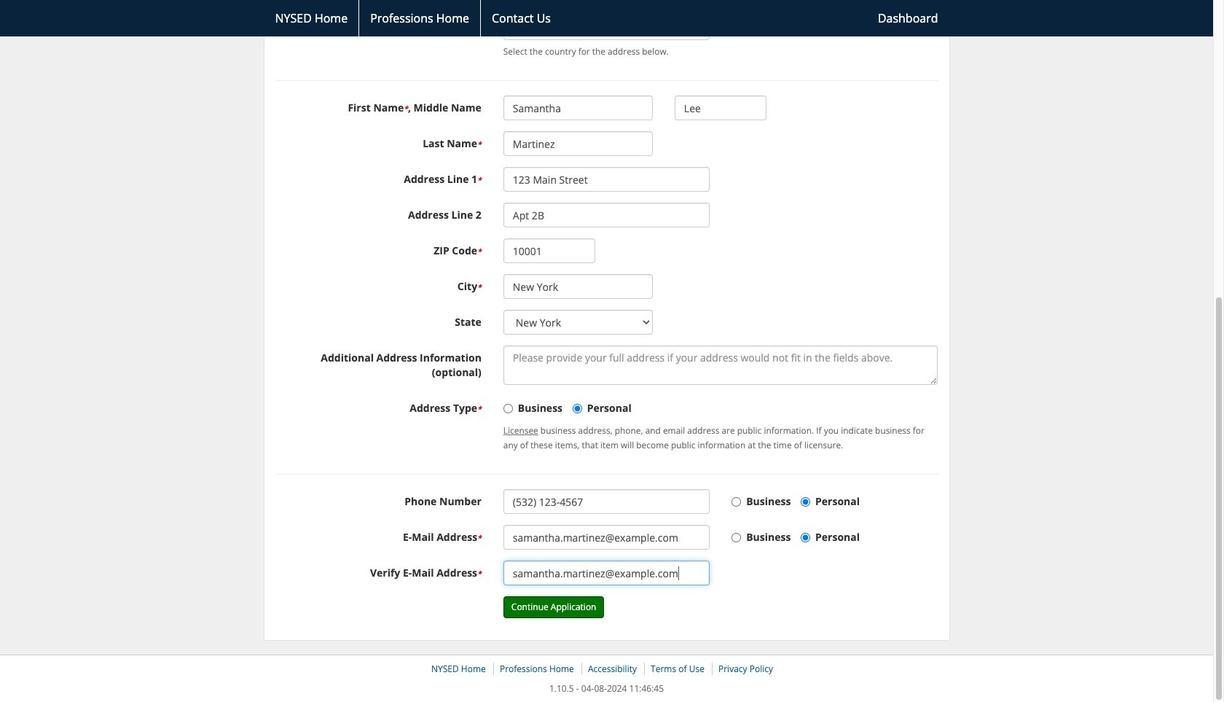 Task type: vqa. For each thing, say whether or not it's contained in the screenshot.
Nurse in Office of the Professions Registered Nurse - Prerequisites
no



Task type: locate. For each thing, give the bounding box(es) containing it.
None radio
[[573, 404, 582, 414], [732, 533, 742, 543], [573, 404, 582, 414], [732, 533, 742, 543]]

Please provide your full address if your address would not fit in the fields above. text field
[[504, 346, 939, 385]]

Please re-enter your e-mail address. text field
[[504, 561, 710, 586]]

None radio
[[504, 404, 513, 414], [732, 497, 742, 507], [801, 497, 811, 507], [801, 533, 811, 543], [504, 404, 513, 414], [732, 497, 742, 507], [801, 497, 811, 507], [801, 533, 811, 543]]

None submit
[[504, 597, 605, 618]]



Task type: describe. For each thing, give the bounding box(es) containing it.
Email text field
[[504, 525, 710, 550]]

ZIP Code text field
[[504, 239, 596, 263]]

City text field
[[504, 274, 653, 299]]

Enter phone number (optional) text field
[[504, 489, 710, 514]]

Address Line 2 text field
[[504, 203, 710, 228]]

Address Line 1 text field
[[504, 167, 710, 192]]

Last Name text field
[[504, 131, 653, 156]]

First Name text field
[[504, 96, 653, 120]]

Middle Name text field
[[675, 96, 767, 120]]



